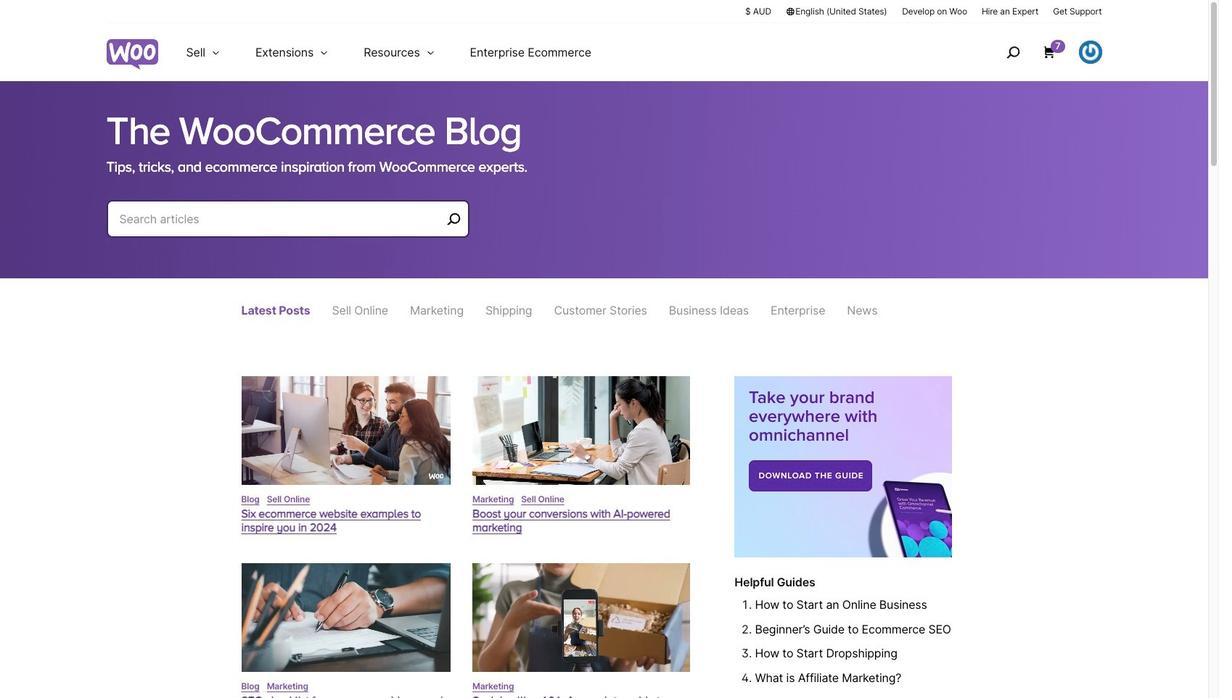 Task type: vqa. For each thing, say whether or not it's contained in the screenshot.
checkbox
no



Task type: describe. For each thing, give the bounding box(es) containing it.
open account menu image
[[1079, 41, 1102, 64]]

seo checklist for ecommerce, blogs, and online businesses image
[[241, 564, 451, 673]]



Task type: locate. For each thing, give the bounding box(es) containing it.
None search field
[[106, 200, 469, 255]]

service navigation menu element
[[976, 29, 1102, 76]]

three people looking at inspiration sites on their computer image
[[241, 377, 451, 486]]

business owner working at her desk image
[[473, 377, 690, 486]]

Search articles search field
[[119, 209, 442, 229]]

search image
[[1002, 41, 1025, 64]]

social selling 101: a complete guide to social sales success image
[[473, 564, 690, 673]]



